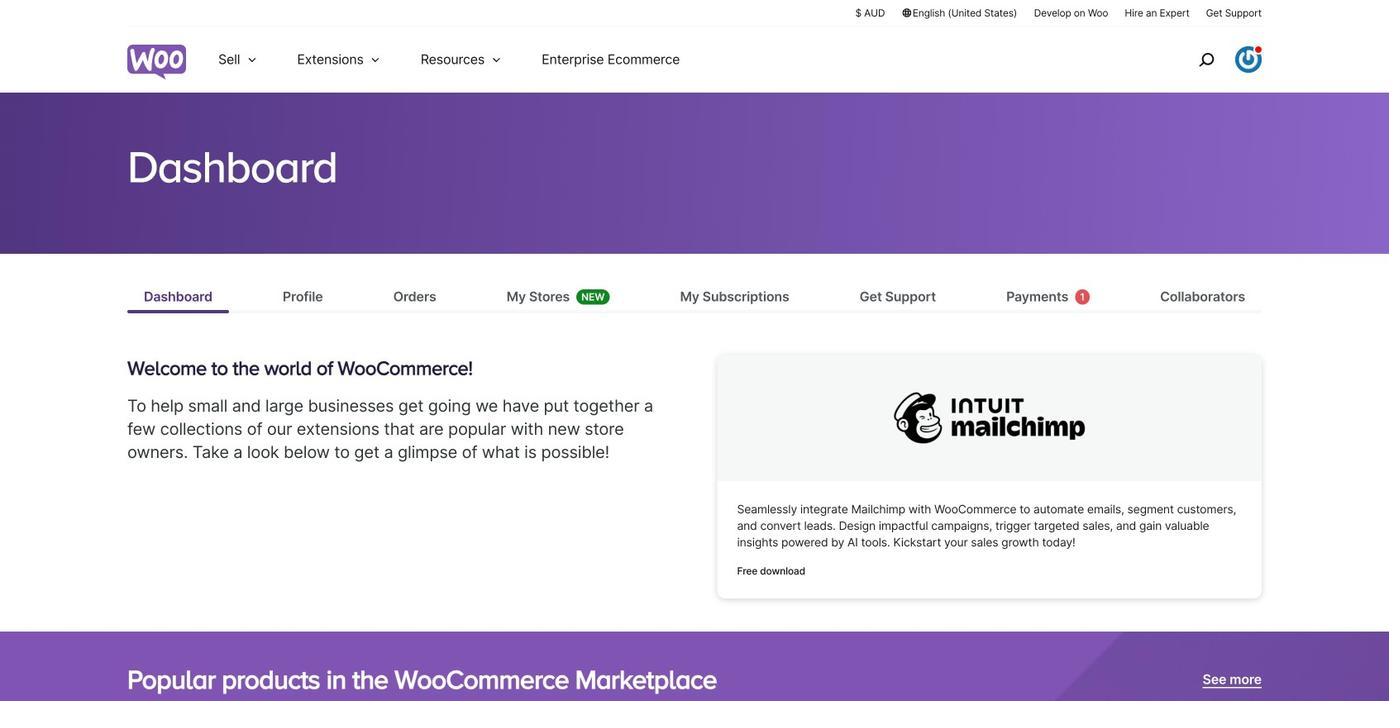 Task type: vqa. For each thing, say whether or not it's contained in the screenshot.
bottom :
no



Task type: describe. For each thing, give the bounding box(es) containing it.
open account menu image
[[1236, 46, 1262, 73]]



Task type: locate. For each thing, give the bounding box(es) containing it.
service navigation menu element
[[1164, 33, 1262, 86]]

search image
[[1194, 46, 1220, 73]]



